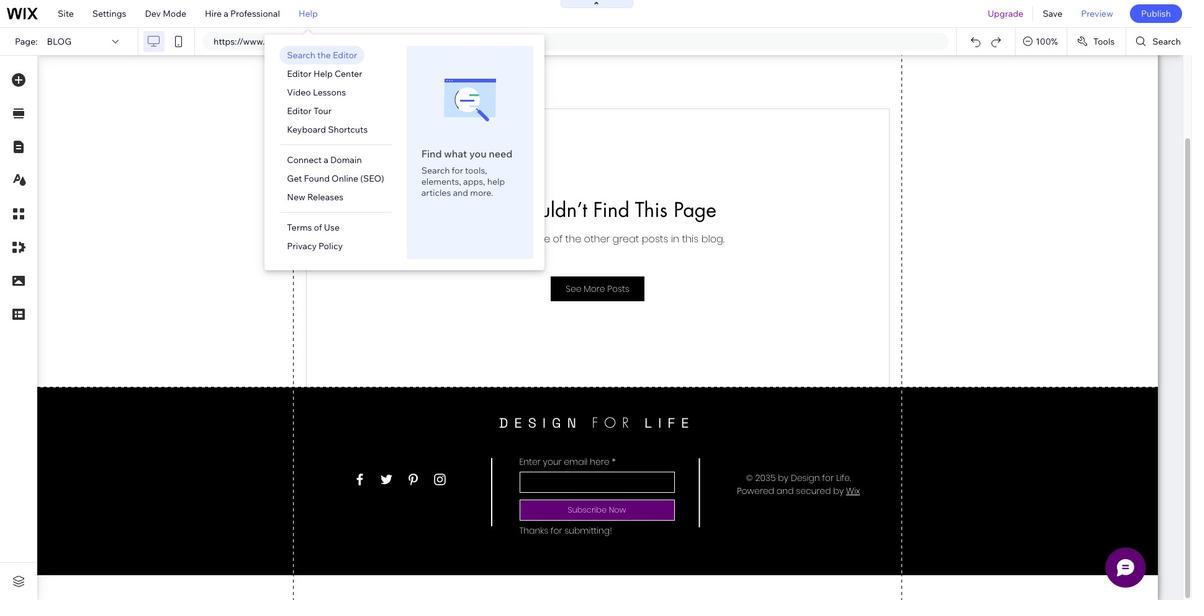 Task type: vqa. For each thing, say whether or not it's contained in the screenshot.
Home to the left
no



Task type: describe. For each thing, give the bounding box(es) containing it.
need
[[489, 148, 512, 160]]

search for search the editor
[[287, 50, 315, 61]]

1 vertical spatial connect
[[287, 155, 322, 166]]

1 horizontal spatial connect
[[332, 36, 367, 47]]

of
[[314, 222, 322, 233]]

100%
[[1036, 36, 1058, 47]]

1 vertical spatial domain
[[330, 155, 362, 166]]

privacy
[[287, 241, 317, 252]]

and
[[453, 187, 468, 199]]

connect a domain
[[287, 155, 362, 166]]

policy
[[319, 241, 343, 252]]

search for search
[[1153, 36, 1181, 47]]

tour
[[313, 106, 332, 117]]

terms
[[287, 222, 312, 233]]

center
[[335, 68, 362, 79]]

save
[[1043, 8, 1062, 19]]

help
[[487, 176, 505, 187]]

new
[[287, 192, 305, 203]]

search button
[[1126, 28, 1192, 55]]

hire a professional
[[205, 8, 280, 19]]

get
[[287, 173, 302, 184]]

releases
[[307, 192, 343, 203]]

video lessons
[[287, 87, 346, 98]]

settings
[[92, 8, 126, 19]]

for
[[452, 165, 463, 176]]

editor help center
[[287, 68, 362, 79]]

keyboard
[[287, 124, 326, 135]]

(seo)
[[360, 173, 384, 184]]

upgrade
[[988, 8, 1023, 19]]

apps,
[[463, 176, 485, 187]]

save button
[[1033, 0, 1072, 27]]

elements,
[[421, 176, 461, 187]]

professional
[[230, 8, 280, 19]]

https://www.wix.com/mysite connect your domain
[[214, 36, 421, 47]]

more.
[[470, 187, 493, 199]]

site
[[58, 8, 74, 19]]

dev mode
[[145, 8, 186, 19]]

0 vertical spatial editor
[[333, 50, 357, 61]]

use
[[324, 222, 340, 233]]

lessons
[[313, 87, 346, 98]]

editor for tour
[[287, 106, 312, 117]]

https://www.wix.com/mysite
[[214, 36, 327, 47]]



Task type: locate. For each thing, give the bounding box(es) containing it.
search inside button
[[1153, 36, 1181, 47]]

help
[[299, 8, 318, 19], [313, 68, 333, 79]]

0 vertical spatial domain
[[389, 36, 421, 47]]

search inside the find what you need search for tools, elements, apps, help articles and more.
[[421, 165, 450, 176]]

domain up online
[[330, 155, 362, 166]]

domain right your
[[389, 36, 421, 47]]

help down search the editor
[[313, 68, 333, 79]]

0 vertical spatial a
[[224, 8, 228, 19]]

1 vertical spatial a
[[324, 155, 328, 166]]

a right the hire
[[224, 8, 228, 19]]

publish
[[1141, 8, 1171, 19]]

tools button
[[1067, 28, 1126, 55]]

search
[[1153, 36, 1181, 47], [287, 50, 315, 61], [421, 165, 450, 176]]

0 vertical spatial connect
[[332, 36, 367, 47]]

a up 'found'
[[324, 155, 328, 166]]

editor tour
[[287, 106, 332, 117]]

new releases
[[287, 192, 343, 203]]

get found online (seo)
[[287, 173, 384, 184]]

shortcuts
[[328, 124, 368, 135]]

publish button
[[1130, 4, 1182, 23]]

0 horizontal spatial a
[[224, 8, 228, 19]]

search down find
[[421, 165, 450, 176]]

editor for help
[[287, 68, 312, 79]]

1 horizontal spatial a
[[324, 155, 328, 166]]

2 vertical spatial editor
[[287, 106, 312, 117]]

search down https://www.wix.com/mysite connect your domain
[[287, 50, 315, 61]]

keyboard shortcuts
[[287, 124, 368, 135]]

video
[[287, 87, 311, 98]]

0 horizontal spatial search
[[287, 50, 315, 61]]

hire
[[205, 8, 222, 19]]

find
[[421, 148, 442, 160]]

1 vertical spatial help
[[313, 68, 333, 79]]

2 vertical spatial search
[[421, 165, 450, 176]]

preview
[[1081, 8, 1113, 19]]

editor up "center"
[[333, 50, 357, 61]]

online
[[332, 173, 358, 184]]

1 horizontal spatial search
[[421, 165, 450, 176]]

tools
[[1093, 36, 1115, 47]]

1 vertical spatial search
[[287, 50, 315, 61]]

100% button
[[1016, 28, 1067, 55]]

search down publish button
[[1153, 36, 1181, 47]]

articles
[[421, 187, 451, 199]]

terms of use
[[287, 222, 340, 233]]

your
[[369, 36, 387, 47]]

editor
[[333, 50, 357, 61], [287, 68, 312, 79], [287, 106, 312, 117]]

privacy policy
[[287, 241, 343, 252]]

editor down video
[[287, 106, 312, 117]]

the
[[317, 50, 331, 61]]

0 horizontal spatial domain
[[330, 155, 362, 166]]

editor up video
[[287, 68, 312, 79]]

2 horizontal spatial search
[[1153, 36, 1181, 47]]

1 vertical spatial editor
[[287, 68, 312, 79]]

connect
[[332, 36, 367, 47], [287, 155, 322, 166]]

dev
[[145, 8, 161, 19]]

tools,
[[465, 165, 487, 176]]

search the editor
[[287, 50, 357, 61]]

find what you need search for tools, elements, apps, help articles and more.
[[421, 148, 512, 199]]

1 horizontal spatial domain
[[389, 36, 421, 47]]

what
[[444, 148, 467, 160]]

blog
[[47, 36, 71, 47]]

0 vertical spatial help
[[299, 8, 318, 19]]

0 vertical spatial search
[[1153, 36, 1181, 47]]

0 horizontal spatial connect
[[287, 155, 322, 166]]

preview button
[[1072, 0, 1122, 27]]

help up https://www.wix.com/mysite connect your domain
[[299, 8, 318, 19]]

mode
[[163, 8, 186, 19]]

connect left your
[[332, 36, 367, 47]]

a for domain
[[324, 155, 328, 166]]

found
[[304, 173, 330, 184]]

connect up get
[[287, 155, 322, 166]]

domain
[[389, 36, 421, 47], [330, 155, 362, 166]]

you
[[469, 148, 486, 160]]

a
[[224, 8, 228, 19], [324, 155, 328, 166]]

a for professional
[[224, 8, 228, 19]]



